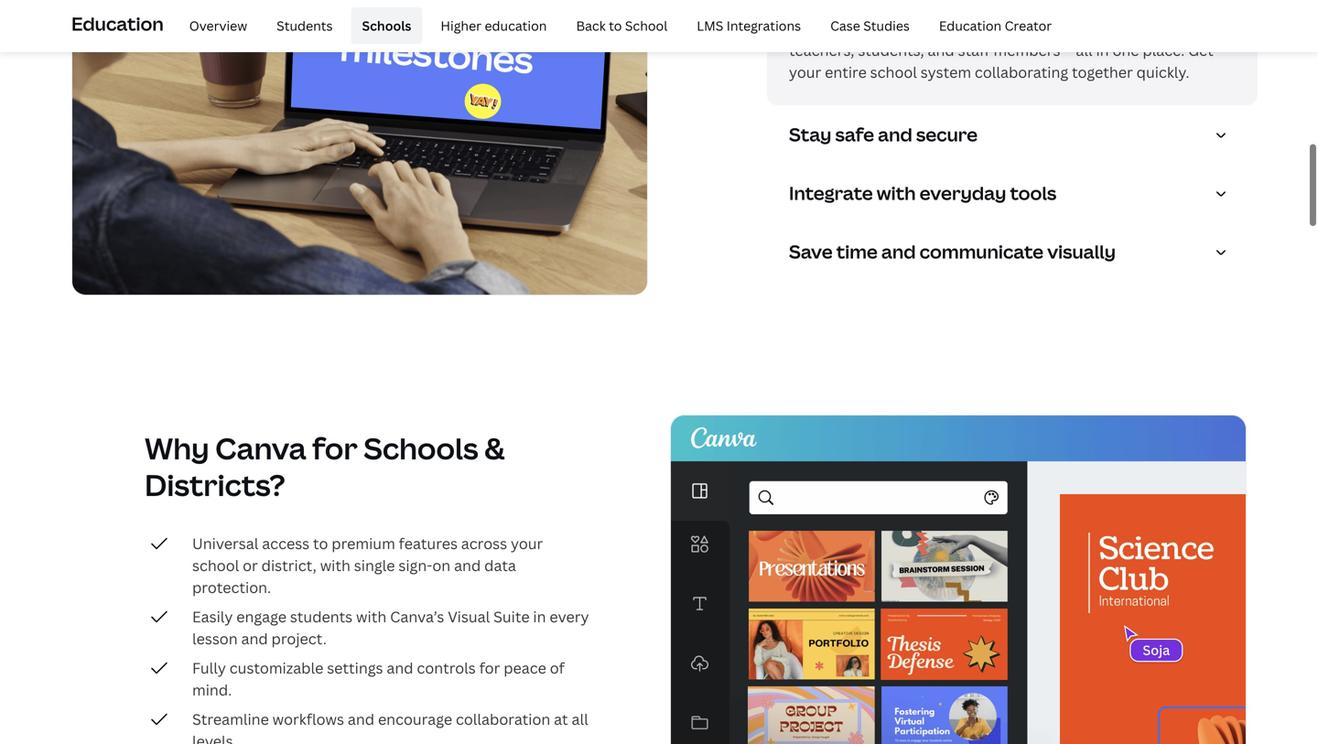 Task type: describe. For each thing, give the bounding box(es) containing it.
communicate
[[920, 239, 1044, 264]]

integrate
[[789, 180, 873, 206]]

at
[[554, 710, 568, 729]]

school
[[625, 17, 668, 34]]

data
[[484, 556, 516, 576]]

and up system
[[928, 40, 955, 60]]

why canva for schools & districts?
[[145, 429, 505, 505]]

levels.
[[192, 732, 237, 744]]

system
[[921, 62, 972, 82]]

sign-
[[399, 556, 433, 576]]

students
[[277, 17, 333, 34]]

menu bar containing overview
[[171, 7, 1063, 44]]

stay safe and secure
[[789, 122, 978, 147]]

education
[[485, 17, 547, 34]]

in inside easily engage students with canva's visual suite in every lesson and project.
[[533, 607, 546, 627]]

education for education creator
[[939, 17, 1002, 34]]

one
[[1113, 40, 1139, 60]]

project.
[[272, 629, 327, 649]]

school inside ideate, create, review, and collaborate with ease between teachers, students, and staff members – all in one place. get your entire school system collaborating together quickly.
[[870, 62, 917, 82]]

save
[[789, 239, 833, 264]]

streamline
[[192, 710, 269, 729]]

every
[[550, 607, 589, 627]]

save time and communicate visually
[[789, 239, 1116, 264]]

members
[[994, 40, 1061, 60]]

tools
[[1010, 180, 1057, 206]]

save time and communicate visually button
[[789, 239, 1243, 270]]

and inside stay safe and secure dropdown button
[[878, 122, 913, 147]]

access
[[262, 534, 310, 554]]

integrations
[[727, 17, 801, 34]]

get
[[1189, 40, 1214, 60]]

canva editor showing presentation templates image
[[670, 415, 1247, 744]]

universal
[[192, 534, 258, 554]]

with inside universal access to premium features across your school or district, with single sign-on and data protection.
[[320, 556, 351, 576]]

on
[[433, 556, 451, 576]]

in inside ideate, create, review, and collaborate with ease between teachers, students, and staff members – all in one place. get your entire school system collaborating together quickly.
[[1096, 40, 1109, 60]]

universal access to premium features across your school or district, with single sign-on and data protection.
[[192, 534, 543, 597]]

case studies link
[[820, 7, 921, 44]]

place.
[[1143, 40, 1185, 60]]

canva's
[[390, 607, 444, 627]]

premium
[[332, 534, 395, 554]]

canva
[[215, 429, 306, 468]]

ease
[[1095, 18, 1128, 38]]

teachers,
[[789, 40, 855, 60]]

safe
[[835, 122, 874, 147]]

education creator
[[939, 17, 1052, 34]]

students,
[[858, 40, 924, 60]]

education for education
[[71, 11, 164, 36]]

schools inside why canva for schools & districts?
[[364, 429, 478, 468]]

of
[[550, 658, 565, 678]]

all inside streamline workflows and encourage collaboration at all levels.
[[572, 710, 588, 729]]

higher
[[441, 17, 482, 34]]

customizable
[[230, 658, 324, 678]]

settings
[[327, 658, 383, 678]]

lms integrations
[[697, 17, 801, 34]]

fully customizable settings and controls for peace of mind.
[[192, 658, 565, 700]]

quickly.
[[1137, 62, 1190, 82]]

higher education link
[[430, 7, 558, 44]]

schools inside menu bar
[[362, 17, 411, 34]]

to inside 'link'
[[609, 17, 622, 34]]

visual
[[448, 607, 490, 627]]

with inside dropdown button
[[877, 180, 916, 206]]

districts?
[[145, 465, 285, 505]]

students
[[290, 607, 353, 627]]

fully
[[192, 658, 226, 678]]

and inside streamline workflows and encourage collaboration at all levels.
[[348, 710, 375, 729]]

person using canva on desktop image
[[71, 0, 648, 296]]

overview
[[189, 17, 247, 34]]



Task type: vqa. For each thing, say whether or not it's contained in the screenshot.
Instagram Stories at left
no



Task type: locate. For each thing, give the bounding box(es) containing it.
creator
[[1005, 17, 1052, 34]]

0 horizontal spatial education
[[71, 11, 164, 36]]

1 vertical spatial all
[[572, 710, 588, 729]]

&
[[484, 429, 505, 468]]

workflows
[[273, 710, 344, 729]]

education inside menu bar
[[939, 17, 1002, 34]]

integrate with everyday tools
[[789, 180, 1057, 206]]

district,
[[262, 556, 317, 576]]

create,
[[841, 18, 890, 38]]

together
[[1072, 62, 1133, 82]]

and inside universal access to premium features across your school or district, with single sign-on and data protection.
[[454, 556, 481, 576]]

0 vertical spatial your
[[789, 62, 822, 82]]

higher education
[[441, 17, 547, 34]]

0 vertical spatial for
[[312, 429, 358, 468]]

with left canva's
[[356, 607, 387, 627]]

1 horizontal spatial school
[[870, 62, 917, 82]]

all right at
[[572, 710, 588, 729]]

0 vertical spatial in
[[1096, 40, 1109, 60]]

for left the peace
[[479, 658, 500, 678]]

peace
[[504, 658, 546, 678]]

0 horizontal spatial in
[[533, 607, 546, 627]]

1 vertical spatial to
[[313, 534, 328, 554]]

controls
[[417, 658, 476, 678]]

1 horizontal spatial your
[[789, 62, 822, 82]]

1 horizontal spatial education
[[939, 17, 1002, 34]]

staff
[[958, 40, 990, 60]]

collaboration
[[456, 710, 551, 729]]

across
[[461, 534, 507, 554]]

everyday
[[920, 180, 1007, 206]]

1 horizontal spatial for
[[479, 658, 500, 678]]

time
[[837, 239, 878, 264]]

integrate with everyday tools button
[[789, 180, 1243, 212]]

1 vertical spatial in
[[533, 607, 546, 627]]

to right the access
[[313, 534, 328, 554]]

0 vertical spatial to
[[609, 17, 622, 34]]

case studies
[[831, 17, 910, 34]]

collaborating
[[975, 62, 1069, 82]]

and right on
[[454, 556, 481, 576]]

all
[[1076, 40, 1093, 60], [572, 710, 588, 729]]

stay
[[789, 122, 832, 147]]

in up together
[[1096, 40, 1109, 60]]

lms integrations link
[[686, 7, 812, 44]]

school
[[870, 62, 917, 82], [192, 556, 239, 576]]

your inside ideate, create, review, and collaborate with ease between teachers, students, and staff members – all in one place. get your entire school system collaborating together quickly.
[[789, 62, 822, 82]]

and inside easily engage students with canva's visual suite in every lesson and project.
[[241, 629, 268, 649]]

and down fully customizable settings and controls for peace of mind. at the left of page
[[348, 710, 375, 729]]

0 vertical spatial school
[[870, 62, 917, 82]]

0 vertical spatial all
[[1076, 40, 1093, 60]]

in
[[1096, 40, 1109, 60], [533, 607, 546, 627]]

to inside universal access to premium features across your school or district, with single sign-on and data protection.
[[313, 534, 328, 554]]

1 vertical spatial school
[[192, 556, 239, 576]]

your up data
[[511, 534, 543, 554]]

ideate, create, review, and collaborate with ease between teachers, students, and staff members – all in one place. get your entire school system collaborating together quickly.
[[789, 18, 1214, 82]]

1 horizontal spatial in
[[1096, 40, 1109, 60]]

in right suite
[[533, 607, 546, 627]]

1 vertical spatial for
[[479, 658, 500, 678]]

with
[[1061, 18, 1092, 38], [877, 180, 916, 206], [320, 556, 351, 576], [356, 607, 387, 627]]

for inside why canva for schools & districts?
[[312, 429, 358, 468]]

encourage
[[378, 710, 452, 729]]

collaborate
[[977, 18, 1058, 38]]

all right –
[[1076, 40, 1093, 60]]

and down engage
[[241, 629, 268, 649]]

0 horizontal spatial all
[[572, 710, 588, 729]]

education creator link
[[928, 7, 1063, 44]]

between
[[1131, 18, 1192, 38]]

single
[[354, 556, 395, 576]]

schools
[[362, 17, 411, 34], [364, 429, 478, 468]]

why
[[145, 429, 209, 468]]

lesson
[[192, 629, 238, 649]]

mind.
[[192, 680, 232, 700]]

stay safe and secure button
[[789, 122, 1243, 153]]

with down the 'stay safe and secure'
[[877, 180, 916, 206]]

visually
[[1048, 239, 1116, 264]]

0 horizontal spatial your
[[511, 534, 543, 554]]

back to school
[[576, 17, 668, 34]]

ideate,
[[789, 18, 838, 38]]

lms
[[697, 17, 724, 34]]

entire
[[825, 62, 867, 82]]

1 horizontal spatial to
[[609, 17, 622, 34]]

with down premium
[[320, 556, 351, 576]]

review,
[[893, 18, 943, 38]]

with inside ideate, create, review, and collaborate with ease between teachers, students, and staff members – all in one place. get your entire school system collaborating together quickly.
[[1061, 18, 1092, 38]]

to right the back in the left of the page
[[609, 17, 622, 34]]

protection.
[[192, 578, 271, 597]]

and down easily engage students with canva's visual suite in every lesson and project.
[[387, 658, 413, 678]]

with up –
[[1061, 18, 1092, 38]]

your inside universal access to premium features across your school or district, with single sign-on and data protection.
[[511, 534, 543, 554]]

school down universal
[[192, 556, 239, 576]]

for
[[312, 429, 358, 468], [479, 658, 500, 678]]

your down teachers,
[[789, 62, 822, 82]]

features
[[399, 534, 458, 554]]

all inside ideate, create, review, and collaborate with ease between teachers, students, and staff members – all in one place. get your entire school system collaborating together quickly.
[[1076, 40, 1093, 60]]

streamline workflows and encourage collaboration at all levels.
[[192, 710, 588, 744]]

and right the safe
[[878, 122, 913, 147]]

or
[[243, 556, 258, 576]]

easily
[[192, 607, 233, 627]]

menu bar
[[171, 7, 1063, 44]]

back
[[576, 17, 606, 34]]

0 horizontal spatial to
[[313, 534, 328, 554]]

and inside save time and communicate visually dropdown button
[[882, 239, 916, 264]]

and inside fully customizable settings and controls for peace of mind.
[[387, 658, 413, 678]]

–
[[1064, 40, 1073, 60]]

to
[[609, 17, 622, 34], [313, 534, 328, 554]]

for inside fully customizable settings and controls for peace of mind.
[[479, 658, 500, 678]]

0 horizontal spatial for
[[312, 429, 358, 468]]

and right "time"
[[882, 239, 916, 264]]

case
[[831, 17, 861, 34]]

with inside easily engage students with canva's visual suite in every lesson and project.
[[356, 607, 387, 627]]

schools left &
[[364, 429, 478, 468]]

schools left higher
[[362, 17, 411, 34]]

and up staff
[[946, 18, 973, 38]]

school down students,
[[870, 62, 917, 82]]

easily engage students with canva's visual suite in every lesson and project.
[[192, 607, 589, 649]]

0 horizontal spatial school
[[192, 556, 239, 576]]

suite
[[494, 607, 530, 627]]

schools link
[[351, 7, 422, 44]]

students link
[[266, 7, 344, 44]]

school inside universal access to premium features across your school or district, with single sign-on and data protection.
[[192, 556, 239, 576]]

1 vertical spatial schools
[[364, 429, 478, 468]]

1 horizontal spatial all
[[1076, 40, 1093, 60]]

studies
[[864, 17, 910, 34]]

engage
[[236, 607, 287, 627]]

0 vertical spatial schools
[[362, 17, 411, 34]]

overview link
[[178, 7, 258, 44]]

for right canva
[[312, 429, 358, 468]]

back to school link
[[565, 7, 679, 44]]

secure
[[916, 122, 978, 147]]

1 vertical spatial your
[[511, 534, 543, 554]]



